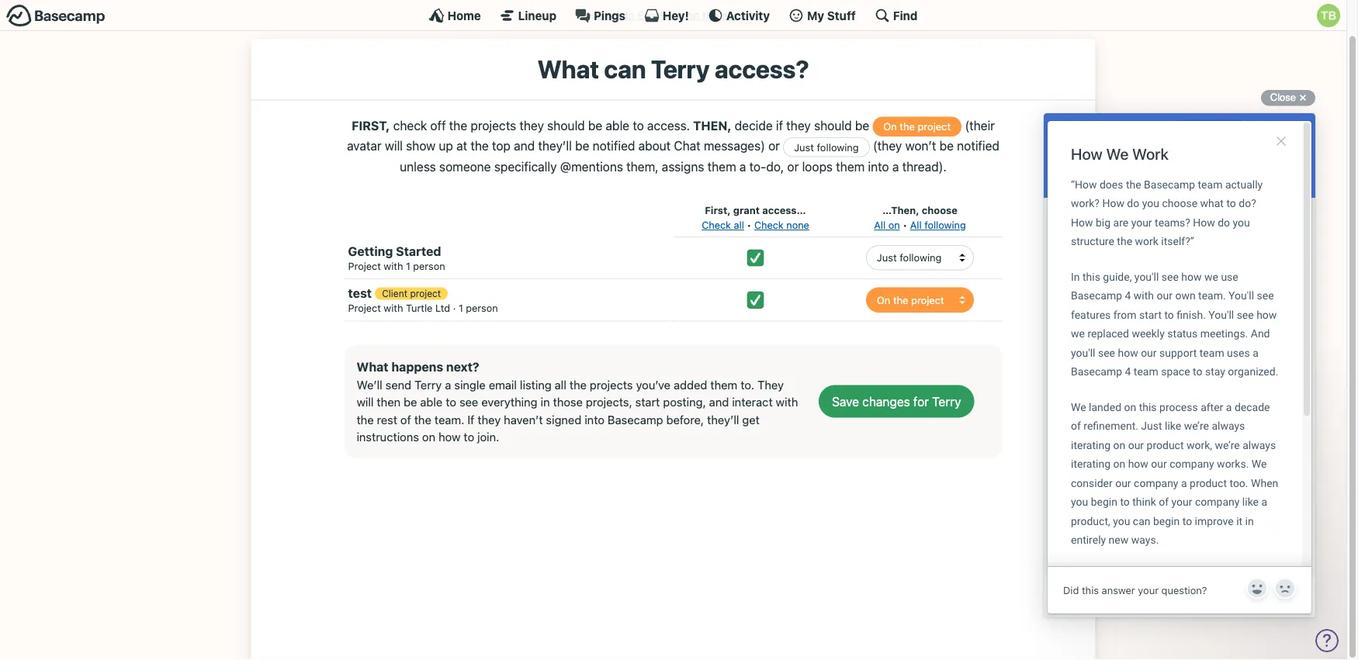 Task type: describe. For each thing, give the bounding box(es) containing it.
…then,
[[883, 204, 919, 216]]

projects inside what happens next? we'll send terry a single email listing all the projects you've added them to.                    they will then be able to see everything in those projects, start posting, and interact with the rest of the team.                   if they haven't signed into basecamp before, they'll get instructions on how to join.
[[590, 378, 633, 392]]

back
[[597, 9, 622, 21]]

(they won't be notified unless someone specifically @mentions them, assigns them a to-do, or loops them into a thread).
[[400, 138, 1000, 174]]

team.
[[435, 413, 464, 427]]

them,
[[626, 159, 659, 174]]

added
[[674, 378, 707, 392]]

in
[[541, 396, 550, 409]]

the right of at the bottom
[[414, 413, 431, 427]]

them down just following
[[836, 159, 865, 174]]

up
[[439, 138, 453, 153]]

turtle
[[406, 302, 433, 314]]

show
[[406, 138, 436, 153]]

to-
[[749, 159, 766, 174]]

tim burton image
[[1317, 4, 1340, 27]]

hey! button
[[644, 8, 689, 23]]

my
[[807, 9, 824, 22]]

chat
[[674, 138, 701, 153]]

just
[[794, 141, 814, 153]]

specifically
[[494, 159, 557, 174]]

the left rest
[[357, 413, 374, 427]]

on the project
[[883, 121, 951, 132]]

check
[[393, 118, 427, 133]]

access.
[[647, 118, 690, 133]]

thread).
[[902, 159, 947, 174]]

be inside what happens next? we'll send terry a single email listing all the projects you've added them to.                    they will then be able to see everything in those projects, start posting, and interact with the rest of the team.                   if they haven't signed into basecamp before, they'll get instructions on how to join.
[[404, 396, 417, 409]]

2 check from the left
[[754, 219, 784, 231]]

all on button
[[874, 218, 900, 233]]

hey!
[[663, 9, 689, 22]]

switch accounts image
[[6, 4, 106, 28]]

first, check off the projects they should be able to access. then, decide if they should be
[[352, 118, 873, 133]]

the up those
[[570, 378, 587, 392]]

to up about
[[633, 118, 644, 133]]

check none button
[[754, 218, 809, 233]]

to down if
[[464, 430, 474, 444]]

pings
[[594, 9, 625, 22]]

on
[[883, 121, 897, 132]]

(their
[[965, 118, 995, 133]]

2 should from the left
[[814, 118, 852, 133]]

1 check from the left
[[702, 219, 731, 231]]

to up team.
[[446, 396, 456, 409]]

none
[[786, 219, 809, 231]]

next?
[[446, 359, 479, 374]]

on inside …then, choose all on • all following
[[888, 219, 900, 231]]

(their avatar will show up at the top and they'll be notified about chat messages)           or
[[347, 118, 995, 153]]

account
[[722, 9, 762, 21]]

←
[[585, 9, 594, 21]]

project for client
[[348, 302, 381, 314]]

started
[[396, 244, 441, 259]]

1 inside getting started project                             with 1 person
[[406, 260, 410, 272]]

assigns
[[662, 159, 704, 174]]

first,
[[352, 118, 390, 133]]

able inside what happens next? we'll send terry a single email listing all the projects you've added them to.                    they will then be able to see everything in those projects, start posting, and interact with the rest of the team.                   if they haven't signed into basecamp before, they'll get instructions on how to join.
[[420, 396, 443, 409]]

the inside the (their avatar will show up at the top and they'll be notified about chat messages)           or
[[471, 138, 489, 153]]

first,
[[705, 204, 731, 216]]

test
[[348, 286, 372, 301]]

listing
[[520, 378, 552, 392]]

those
[[553, 396, 583, 409]]

unless
[[400, 159, 436, 174]]

grant
[[733, 204, 760, 216]]

back to everyone on the account link
[[597, 9, 762, 21]]

off
[[430, 118, 446, 133]]

check all button
[[702, 218, 744, 233]]

or inside (they won't be notified unless someone specifically @mentions them, assigns them a to-do, or loops them into a thread).
[[787, 159, 799, 174]]

stuff
[[827, 9, 856, 22]]

getting started project                             with 1 person
[[348, 244, 445, 272]]

lineup
[[518, 9, 557, 22]]

with for getting
[[384, 260, 403, 272]]

them inside what happens next? we'll send terry a single email listing all the projects you've added them to.                    they will then be able to see everything in those projects, start posting, and interact with the rest of the team.                   if they haven't signed into basecamp before, they'll get instructions on how to join.
[[710, 378, 738, 392]]

getting
[[348, 244, 393, 259]]

close
[[1270, 92, 1296, 103]]

happens
[[391, 359, 443, 374]]

you've
[[636, 378, 671, 392]]

interact
[[732, 396, 773, 409]]

single
[[454, 378, 486, 392]]

can
[[604, 54, 646, 84]]

how
[[439, 430, 461, 444]]

if
[[776, 118, 783, 133]]

or inside the (their avatar will show up at the top and they'll be notified about chat messages)           or
[[768, 138, 780, 153]]

the left account
[[702, 9, 719, 21]]

email
[[489, 378, 517, 392]]

haven't
[[504, 413, 543, 427]]

find button
[[875, 8, 918, 23]]

…then, choose all on • all following
[[874, 204, 966, 231]]

ltd
[[435, 302, 450, 314]]

and inside what happens next? we'll send terry a single email listing all the projects you've added them to.                    they will then be able to see everything in those projects, start posting, and interact with the rest of the team.                   if they haven't signed into basecamp before, they'll get instructions on how to join.
[[709, 396, 729, 409]]

following inside …then, choose all on • all following
[[924, 219, 966, 231]]

2 horizontal spatial they
[[786, 118, 811, 133]]

← back to everyone on the account
[[585, 9, 762, 21]]

signed
[[546, 413, 582, 427]]

will inside the (their avatar will show up at the top and they'll be notified about chat messages)           or
[[385, 138, 403, 153]]

what for what happens next? we'll send terry a single email listing all the projects you've added them to.                    they will then be able to see everything in those projects, start posting, and interact with the rest of the team.                   if they haven't signed into basecamp before, they'll get instructions on how to join.
[[357, 359, 388, 374]]

client project project with turtle ltd                             · 1 person
[[348, 288, 498, 314]]

everything
[[481, 396, 538, 409]]

what can terry access?
[[537, 54, 809, 84]]

won't
[[905, 138, 936, 153]]

all following button
[[910, 218, 966, 233]]

lineup link
[[500, 8, 557, 23]]

my stuff
[[807, 9, 856, 22]]



Task type: locate. For each thing, give the bounding box(es) containing it.
what left can
[[537, 54, 599, 84]]

my stuff button
[[789, 8, 856, 23]]

0 vertical spatial on
[[687, 9, 700, 21]]

1 horizontal spatial a
[[740, 159, 746, 174]]

None submit
[[819, 385, 974, 418]]

1 should from the left
[[547, 118, 585, 133]]

they
[[758, 378, 784, 392]]

them down messages)
[[708, 159, 736, 174]]

home
[[448, 9, 481, 22]]

1 vertical spatial what
[[357, 359, 388, 374]]

project down test at top left
[[348, 302, 381, 314]]

at
[[456, 138, 467, 153]]

• down grant
[[747, 219, 752, 231]]

0 horizontal spatial able
[[420, 396, 443, 409]]

all
[[874, 219, 886, 231], [910, 219, 922, 231]]

be
[[588, 118, 603, 133], [855, 118, 869, 133], [575, 138, 589, 153], [940, 138, 954, 153], [404, 396, 417, 409]]

1 vertical spatial with
[[384, 302, 403, 314]]

2 project from the top
[[348, 302, 381, 314]]

·
[[453, 302, 456, 314]]

will down we'll
[[357, 396, 374, 409]]

1 horizontal spatial they'll
[[707, 413, 739, 427]]

a
[[740, 159, 746, 174], [892, 159, 899, 174], [445, 378, 451, 392]]

be inside (they won't be notified unless someone specifically @mentions them, assigns them a to-do, or loops them into a thread).
[[940, 138, 954, 153]]

0 vertical spatial project
[[918, 121, 951, 132]]

person down started
[[413, 260, 445, 272]]

0 horizontal spatial will
[[357, 396, 374, 409]]

• inside first, grant access… check all • check none
[[747, 219, 752, 231]]

0 horizontal spatial or
[[768, 138, 780, 153]]

with inside what happens next? we'll send terry a single email listing all the projects you've added them to.                    they will then be able to see everything in those projects, start posting, and interact with the rest of the team.                   if they haven't signed into basecamp before, they'll get instructions on how to join.
[[776, 396, 798, 409]]

1 vertical spatial or
[[787, 159, 799, 174]]

then
[[377, 396, 401, 409]]

0 vertical spatial terry
[[651, 54, 710, 84]]

someone
[[439, 159, 491, 174]]

all inside first, grant access… check all • check none
[[734, 219, 744, 231]]

0 horizontal spatial check
[[702, 219, 731, 231]]

0 horizontal spatial a
[[445, 378, 451, 392]]

0 vertical spatial 1
[[406, 260, 410, 272]]

they
[[520, 118, 544, 133], [786, 118, 811, 133], [478, 413, 501, 427]]

the right at
[[471, 138, 489, 153]]

notified down first, check off the projects they should be able to access. then, decide if they should be
[[593, 138, 635, 153]]

into down "projects,"
[[585, 413, 605, 427]]

1 down started
[[406, 260, 410, 272]]

project
[[918, 121, 951, 132], [410, 288, 441, 299]]

1 vertical spatial person
[[466, 302, 498, 314]]

they right if
[[786, 118, 811, 133]]

2 notified from the left
[[957, 138, 1000, 153]]

@mentions
[[560, 159, 623, 174]]

0 horizontal spatial into
[[585, 413, 605, 427]]

1 horizontal spatial they
[[520, 118, 544, 133]]

all up those
[[555, 378, 566, 392]]

2 vertical spatial on
[[422, 430, 436, 444]]

0 horizontal spatial all
[[555, 378, 566, 392]]

1 horizontal spatial •
[[903, 219, 907, 231]]

and up specifically
[[514, 138, 535, 153]]

a left to-
[[740, 159, 746, 174]]

into down (they
[[868, 159, 889, 174]]

check
[[702, 219, 731, 231], [754, 219, 784, 231]]

they up join.
[[478, 413, 501, 427]]

0 horizontal spatial what
[[357, 359, 388, 374]]

with
[[384, 260, 403, 272], [384, 302, 403, 314], [776, 396, 798, 409]]

avatar
[[347, 138, 382, 153]]

everyone
[[638, 9, 684, 21]]

or up 'do,'
[[768, 138, 780, 153]]

1 vertical spatial all
[[555, 378, 566, 392]]

0 vertical spatial what
[[537, 54, 599, 84]]

on inside what happens next? we'll send terry a single email listing all the projects you've added them to.                    they will then be able to see everything in those projects, start posting, and interact with the rest of the team.                   if they haven't signed into basecamp before, they'll get instructions on how to join.
[[422, 430, 436, 444]]

what inside what happens next? we'll send terry a single email listing all the projects you've added them to.                    they will then be able to see everything in those projects, start posting, and interact with the rest of the team.                   if they haven't signed into basecamp before, they'll get instructions on how to join.
[[357, 359, 388, 374]]

2 all from the left
[[910, 219, 922, 231]]

1 horizontal spatial notified
[[957, 138, 1000, 153]]

1 horizontal spatial person
[[466, 302, 498, 314]]

1 vertical spatial projects
[[590, 378, 633, 392]]

with down client
[[384, 302, 403, 314]]

0 horizontal spatial •
[[747, 219, 752, 231]]

to
[[625, 9, 635, 21], [633, 118, 644, 133], [446, 396, 456, 409], [464, 430, 474, 444]]

1 vertical spatial will
[[357, 396, 374, 409]]

project inside getting started project                             with 1 person
[[348, 260, 381, 272]]

them left to.
[[710, 378, 738, 392]]

into inside what happens next? we'll send terry a single email listing all the projects you've added them to.                    they will then be able to see everything in those projects, start posting, and interact with the rest of the team.                   if they haven't signed into basecamp before, they'll get instructions on how to join.
[[585, 413, 605, 427]]

close button
[[1261, 88, 1316, 107]]

project inside client project project with turtle ltd                             · 1 person
[[348, 302, 381, 314]]

with down "getting"
[[384, 260, 403, 272]]

0 horizontal spatial should
[[547, 118, 585, 133]]

1 all from the left
[[874, 219, 886, 231]]

instructions
[[357, 430, 419, 444]]

1 • from the left
[[747, 219, 752, 231]]

0 vertical spatial able
[[606, 118, 630, 133]]

1 horizontal spatial project
[[918, 121, 951, 132]]

a down (they
[[892, 159, 899, 174]]

they'll inside the (their avatar will show up at the top and they'll be notified about chat messages)           or
[[538, 138, 572, 153]]

notified down (their
[[957, 138, 1000, 153]]

with inside getting started project                             with 1 person
[[384, 260, 403, 272]]

1 horizontal spatial will
[[385, 138, 403, 153]]

0 vertical spatial all
[[734, 219, 744, 231]]

2 vertical spatial with
[[776, 396, 798, 409]]

they inside what happens next? we'll send terry a single email listing all the projects you've added them to.                    they will then be able to see everything in those projects, start posting, and interact with the rest of the team.                   if they haven't signed into basecamp before, they'll get instructions on how to join.
[[478, 413, 501, 427]]

0 vertical spatial following
[[817, 141, 859, 153]]

them
[[708, 159, 736, 174], [836, 159, 865, 174], [710, 378, 738, 392]]

join.
[[477, 430, 499, 444]]

with inside client project project with turtle ltd                             · 1 person
[[384, 302, 403, 314]]

on
[[687, 9, 700, 21], [888, 219, 900, 231], [422, 430, 436, 444]]

1 vertical spatial into
[[585, 413, 605, 427]]

do,
[[766, 159, 784, 174]]

all inside what happens next? we'll send terry a single email listing all the projects you've added them to.                    they will then be able to see everything in those projects, start posting, and interact with the rest of the team.                   if they haven't signed into basecamp before, they'll get instructions on how to join.
[[555, 378, 566, 392]]

check down first,
[[702, 219, 731, 231]]

1 vertical spatial 1
[[459, 302, 463, 314]]

what for what can terry access?
[[537, 54, 599, 84]]

0 horizontal spatial all
[[874, 219, 886, 231]]

we'll
[[357, 378, 382, 392]]

person right the ·
[[466, 302, 498, 314]]

basecamp
[[608, 413, 663, 427]]

and inside the (their avatar will show up at the top and they'll be notified about chat messages)           or
[[514, 138, 535, 153]]

• inside …then, choose all on • all following
[[903, 219, 907, 231]]

and
[[514, 138, 535, 153], [709, 396, 729, 409]]

get
[[742, 413, 760, 427]]

2 • from the left
[[903, 219, 907, 231]]

about
[[638, 138, 671, 153]]

project up won't in the top right of the page
[[918, 121, 951, 132]]

into inside (they won't be notified unless someone specifically @mentions them, assigns them a to-do, or loops them into a thread).
[[868, 159, 889, 174]]

0 horizontal spatial project
[[410, 288, 441, 299]]

will down check
[[385, 138, 403, 153]]

0 horizontal spatial on
[[422, 430, 436, 444]]

cross small image
[[1294, 88, 1312, 107], [1294, 88, 1312, 107]]

1 horizontal spatial 1
[[459, 302, 463, 314]]

1 vertical spatial on
[[888, 219, 900, 231]]

1 vertical spatial able
[[420, 396, 443, 409]]

start
[[635, 396, 660, 409]]

0 vertical spatial projects
[[471, 118, 516, 133]]

(they
[[873, 138, 902, 153]]

they'll left get
[[707, 413, 739, 427]]

1 vertical spatial following
[[924, 219, 966, 231]]

0 vertical spatial person
[[413, 260, 445, 272]]

projects,
[[586, 396, 632, 409]]

notified inside (they won't be notified unless someone specifically @mentions them, assigns them a to-do, or loops them into a thread).
[[957, 138, 1000, 153]]

or right 'do,'
[[787, 159, 799, 174]]

1 horizontal spatial should
[[814, 118, 852, 133]]

first, grant access… check all • check none
[[702, 204, 809, 231]]

0 horizontal spatial person
[[413, 260, 445, 272]]

see
[[459, 396, 478, 409]]

what happens next? we'll send terry a single email listing all the projects you've added them to.                    they will then be able to see everything in those projects, start posting, and interact with the rest of the team.                   if they haven't signed into basecamp before, they'll get instructions on how to join.
[[357, 359, 798, 444]]

pings button
[[575, 8, 625, 23]]

should
[[547, 118, 585, 133], [814, 118, 852, 133]]

should up @mentions
[[547, 118, 585, 133]]

should up just following
[[814, 118, 852, 133]]

1 horizontal spatial on
[[687, 9, 700, 21]]

if
[[468, 413, 474, 427]]

before,
[[666, 413, 704, 427]]

0 horizontal spatial and
[[514, 138, 535, 153]]

0 vertical spatial project
[[348, 260, 381, 272]]

1 notified from the left
[[593, 138, 635, 153]]

1 horizontal spatial following
[[924, 219, 966, 231]]

1 horizontal spatial all
[[734, 219, 744, 231]]

project up turtle
[[410, 288, 441, 299]]

access…
[[762, 204, 806, 216]]

0 horizontal spatial they
[[478, 413, 501, 427]]

notified inside the (their avatar will show up at the top and they'll be notified about chat messages)           or
[[593, 138, 635, 153]]

0 vertical spatial or
[[768, 138, 780, 153]]

0 vertical spatial with
[[384, 260, 403, 272]]

0 horizontal spatial 1
[[406, 260, 410, 272]]

project
[[348, 260, 381, 272], [348, 302, 381, 314]]

0 vertical spatial into
[[868, 159, 889, 174]]

1 vertical spatial project
[[410, 288, 441, 299]]

a inside what happens next? we'll send terry a single email listing all the projects you've added them to.                    they will then be able to see everything in those projects, start posting, and interact with the rest of the team.                   if they haven't signed into basecamp before, they'll get instructions on how to join.
[[445, 378, 451, 392]]

they'll up specifically
[[538, 138, 572, 153]]

find
[[893, 9, 918, 22]]

posting,
[[663, 396, 706, 409]]

0 vertical spatial and
[[514, 138, 535, 153]]

they up specifically
[[520, 118, 544, 133]]

2 horizontal spatial a
[[892, 159, 899, 174]]

able up them,
[[606, 118, 630, 133]]

will
[[385, 138, 403, 153], [357, 396, 374, 409]]

0 horizontal spatial they'll
[[538, 138, 572, 153]]

messages)
[[704, 138, 765, 153]]

1 horizontal spatial able
[[606, 118, 630, 133]]

1 horizontal spatial check
[[754, 219, 784, 231]]

1 horizontal spatial what
[[537, 54, 599, 84]]

0 horizontal spatial projects
[[471, 118, 516, 133]]

1 horizontal spatial projects
[[590, 378, 633, 392]]

1 vertical spatial they'll
[[707, 413, 739, 427]]

to.
[[741, 378, 754, 392]]

top
[[492, 138, 511, 153]]

decide
[[735, 118, 773, 133]]

choose
[[922, 204, 958, 216]]

able
[[606, 118, 630, 133], [420, 396, 443, 409]]

0 horizontal spatial terry
[[415, 378, 442, 392]]

projects up "projects,"
[[590, 378, 633, 392]]

following down choose
[[924, 219, 966, 231]]

the right off
[[449, 118, 467, 133]]

1 vertical spatial project
[[348, 302, 381, 314]]

2 horizontal spatial on
[[888, 219, 900, 231]]

of
[[400, 413, 411, 427]]

1 vertical spatial terry
[[415, 378, 442, 392]]

1 horizontal spatial or
[[787, 159, 799, 174]]

1 vertical spatial and
[[709, 396, 729, 409]]

check down access…
[[754, 219, 784, 231]]

send
[[385, 378, 411, 392]]

0 horizontal spatial notified
[[593, 138, 635, 153]]

following
[[817, 141, 859, 153], [924, 219, 966, 231]]

• down …then,
[[903, 219, 907, 231]]

terry inside what happens next? we'll send terry a single email listing all the projects you've added them to.                    they will then be able to see everything in those projects, start posting, and interact with the rest of the team.                   if they haven't signed into basecamp before, they'll get instructions on how to join.
[[415, 378, 442, 392]]

1 horizontal spatial terry
[[651, 54, 710, 84]]

1 horizontal spatial into
[[868, 159, 889, 174]]

1 right the ·
[[459, 302, 463, 314]]

all down grant
[[734, 219, 744, 231]]

able up team.
[[420, 396, 443, 409]]

0 vertical spatial they'll
[[538, 138, 572, 153]]

person inside client project project with turtle ltd                             · 1 person
[[466, 302, 498, 314]]

main element
[[0, 0, 1347, 31]]

will inside what happens next? we'll send terry a single email listing all the projects you've added them to.                    they will then be able to see everything in those projects, start posting, and interact with the rest of the team.                   if they haven't signed into basecamp before, they'll get instructions on how to join.
[[357, 396, 374, 409]]

project inside client project project with turtle ltd                             · 1 person
[[410, 288, 441, 299]]

person inside getting started project                             with 1 person
[[413, 260, 445, 272]]

be inside the (their avatar will show up at the top and they'll be notified about chat messages)           or
[[575, 138, 589, 153]]

project down "getting"
[[348, 260, 381, 272]]

access?
[[715, 54, 809, 84]]

0 vertical spatial will
[[385, 138, 403, 153]]

the right on
[[900, 121, 915, 132]]

1
[[406, 260, 410, 272], [459, 302, 463, 314]]

what up we'll
[[357, 359, 388, 374]]

projects up the top
[[471, 118, 516, 133]]

all
[[734, 219, 744, 231], [555, 378, 566, 392]]

to right back
[[625, 9, 635, 21]]

with down they
[[776, 396, 798, 409]]

1 project from the top
[[348, 260, 381, 272]]

project for getting
[[348, 260, 381, 272]]

activity
[[726, 9, 770, 22]]

1 inside client project project with turtle ltd                             · 1 person
[[459, 302, 463, 314]]

•
[[747, 219, 752, 231], [903, 219, 907, 231]]

terry down happens
[[415, 378, 442, 392]]

with for client
[[384, 302, 403, 314]]

1 horizontal spatial and
[[709, 396, 729, 409]]

following up loops
[[817, 141, 859, 153]]

a left single
[[445, 378, 451, 392]]

terry down 'hey!'
[[651, 54, 710, 84]]

0 horizontal spatial following
[[817, 141, 859, 153]]

they'll inside what happens next? we'll send terry a single email listing all the projects you've added them to.                    they will then be able to see everything in those projects, start posting, and interact with the rest of the team.                   if they haven't signed into basecamp before, they'll get instructions on how to join.
[[707, 413, 739, 427]]

and left interact
[[709, 396, 729, 409]]

1 horizontal spatial all
[[910, 219, 922, 231]]



Task type: vqa. For each thing, say whether or not it's contained in the screenshot.
The "Projects"
yes



